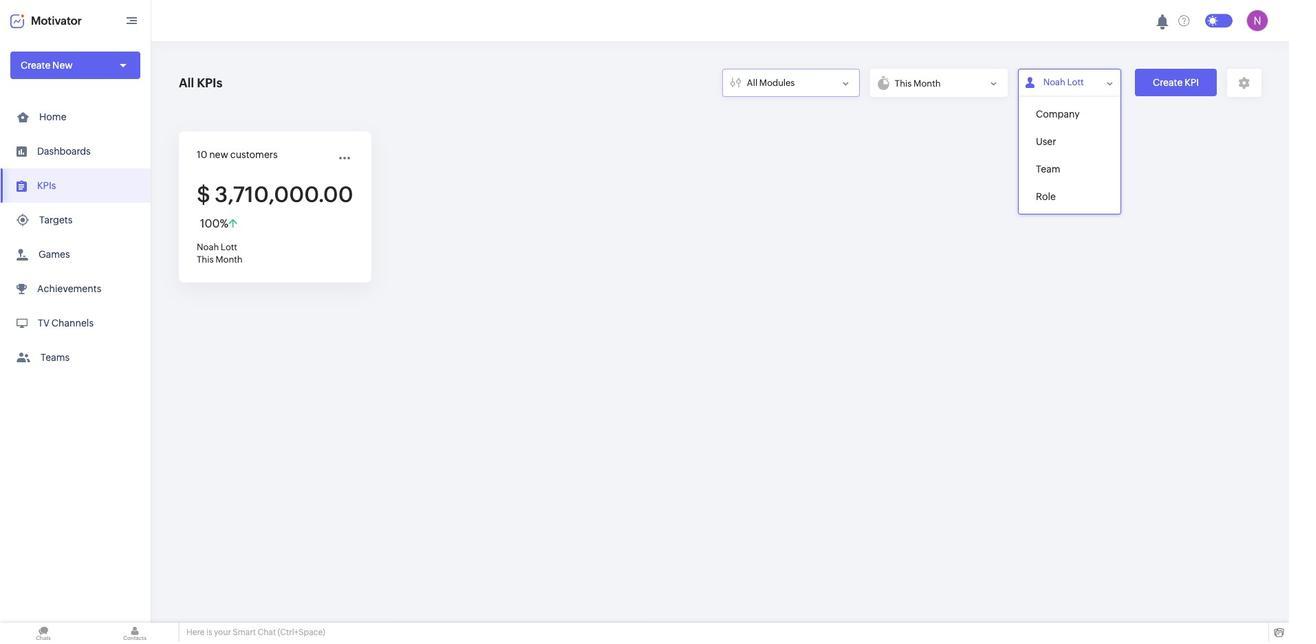 Task type: locate. For each thing, give the bounding box(es) containing it.
1 vertical spatial kpis
[[37, 180, 56, 191]]

noah inside the noah lott this month
[[197, 242, 219, 253]]

month
[[914, 78, 941, 88], [216, 255, 243, 265]]

create left "kpi"
[[1153, 77, 1183, 88]]

teams
[[41, 352, 70, 363]]

0 horizontal spatial noah
[[197, 242, 219, 253]]

1 vertical spatial this
[[197, 255, 214, 265]]

1 horizontal spatial noah
[[1044, 77, 1066, 87]]

list
[[0, 100, 151, 375]]

1 horizontal spatial kpis
[[197, 76, 223, 90]]

This Month field
[[871, 69, 1008, 97]]

create left new on the left top of the page
[[21, 60, 50, 71]]

0 horizontal spatial month
[[216, 255, 243, 265]]

create new
[[21, 60, 73, 71]]

month inside the noah lott this month
[[216, 255, 243, 265]]

0 horizontal spatial all
[[179, 76, 194, 90]]

1 horizontal spatial create
[[1153, 77, 1183, 88]]

1 vertical spatial noah
[[197, 242, 219, 253]]

lott inside the noah lott this month
[[221, 242, 237, 253]]

motivator
[[31, 14, 82, 27]]

create kpi
[[1153, 77, 1200, 88]]

1 horizontal spatial all
[[747, 78, 758, 88]]

help image
[[1179, 15, 1191, 26]]

0 horizontal spatial this
[[197, 255, 214, 265]]

here
[[187, 628, 205, 638]]

1 horizontal spatial month
[[914, 78, 941, 88]]

create kpi button
[[1136, 69, 1217, 96]]

all inside field
[[747, 78, 758, 88]]

smart
[[233, 628, 256, 638]]

role
[[1036, 191, 1056, 202]]

lott up 'company' at right top
[[1068, 77, 1084, 87]]

1 vertical spatial month
[[216, 255, 243, 265]]

tv channels
[[38, 318, 94, 329]]

0 vertical spatial this
[[895, 78, 912, 88]]

create
[[21, 60, 50, 71], [1153, 77, 1183, 88]]

kpis
[[197, 76, 223, 90], [37, 180, 56, 191]]

1 vertical spatial lott
[[221, 242, 237, 253]]

0 vertical spatial create
[[21, 60, 50, 71]]

lott
[[1068, 77, 1084, 87], [221, 242, 237, 253]]

home
[[39, 111, 66, 122]]

0 horizontal spatial kpis
[[37, 180, 56, 191]]

noah
[[1044, 77, 1066, 87], [197, 242, 219, 253]]

$
[[197, 182, 210, 207]]

noah down 100%
[[197, 242, 219, 253]]

3,710,000.00
[[215, 182, 354, 207]]

0 vertical spatial noah
[[1044, 77, 1066, 87]]

company
[[1036, 109, 1080, 120]]

0 horizontal spatial create
[[21, 60, 50, 71]]

all
[[179, 76, 194, 90], [747, 78, 758, 88]]

create for create kpi
[[1153, 77, 1183, 88]]

1 horizontal spatial this
[[895, 78, 912, 88]]

this
[[895, 78, 912, 88], [197, 255, 214, 265]]

list containing home
[[0, 100, 151, 375]]

noah lott
[[1044, 77, 1084, 87]]

channels
[[51, 318, 94, 329]]

0 vertical spatial lott
[[1068, 77, 1084, 87]]

create inside button
[[1153, 77, 1183, 88]]

0 horizontal spatial lott
[[221, 242, 237, 253]]

0 vertical spatial month
[[914, 78, 941, 88]]

all kpis
[[179, 76, 223, 90]]

1 horizontal spatial lott
[[1068, 77, 1084, 87]]

customers
[[230, 149, 278, 160]]

lott for noah lott
[[1068, 77, 1084, 87]]

your
[[214, 628, 231, 638]]

kpi
[[1185, 77, 1200, 88]]

lott down 100%
[[221, 242, 237, 253]]

noah up 'company' at right top
[[1044, 77, 1066, 87]]

user
[[1036, 136, 1057, 147]]

1 vertical spatial create
[[1153, 77, 1183, 88]]



Task type: describe. For each thing, give the bounding box(es) containing it.
create for create new
[[21, 60, 50, 71]]

games
[[39, 249, 70, 260]]

100%
[[200, 217, 229, 231]]

kpis inside 'list'
[[37, 180, 56, 191]]

0 vertical spatial kpis
[[197, 76, 223, 90]]

user image
[[1247, 10, 1269, 32]]

month inside field
[[914, 78, 941, 88]]

10 new customers
[[197, 149, 278, 160]]

chat
[[258, 628, 276, 638]]

new
[[52, 60, 73, 71]]

noah for noah lott this month
[[197, 242, 219, 253]]

new
[[209, 149, 228, 160]]

this inside the noah lott this month
[[197, 255, 214, 265]]

achievements
[[37, 284, 101, 295]]

team
[[1036, 164, 1061, 175]]

10
[[197, 149, 207, 160]]

noah lott this month
[[197, 242, 243, 265]]

lott for noah lott this month
[[221, 242, 237, 253]]

contacts image
[[92, 624, 178, 643]]

noah for noah lott
[[1044, 77, 1066, 87]]

all for all kpis
[[179, 76, 194, 90]]

modules
[[760, 78, 795, 88]]

here is your smart chat (ctrl+space)
[[187, 628, 325, 638]]

chats image
[[0, 624, 87, 643]]

(ctrl+space)
[[278, 628, 325, 638]]

all for all modules
[[747, 78, 758, 88]]

is
[[206, 628, 212, 638]]

targets
[[39, 215, 72, 226]]

All Modules field
[[723, 69, 860, 97]]

tv
[[38, 318, 50, 329]]

all modules
[[747, 78, 795, 88]]

this inside field
[[895, 78, 912, 88]]

$ 3,710,000.00
[[197, 182, 354, 207]]

dashboards
[[37, 146, 91, 157]]

this month
[[895, 78, 941, 88]]



Task type: vqa. For each thing, say whether or not it's contained in the screenshot.
Lott
yes



